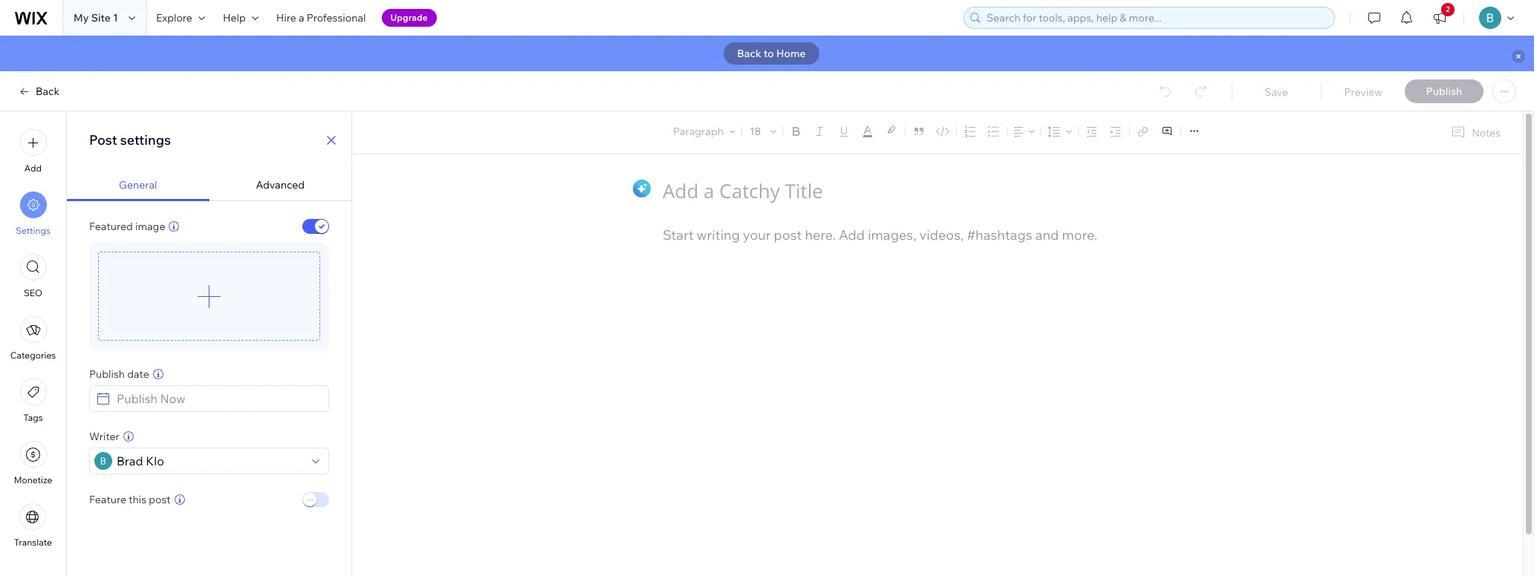 Task type: locate. For each thing, give the bounding box(es) containing it.
feature
[[89, 494, 126, 507]]

advanced
[[256, 178, 305, 192]]

back up add button
[[36, 85, 60, 98]]

feature this post
[[89, 494, 171, 507]]

back inside button
[[738, 47, 762, 60]]

2
[[1447, 4, 1451, 14]]

add
[[24, 163, 42, 174]]

help
[[223, 11, 246, 25]]

upgrade
[[391, 12, 428, 23]]

paragraph
[[673, 125, 724, 138]]

explore
[[156, 11, 192, 25]]

categories button
[[10, 317, 56, 361]]

post settings
[[89, 132, 171, 149]]

upgrade button
[[382, 9, 437, 27]]

Writer field
[[112, 449, 308, 474]]

general
[[119, 178, 157, 192]]

menu
[[0, 120, 66, 557]]

settings
[[16, 225, 50, 236]]

1 horizontal spatial back
[[738, 47, 762, 60]]

professional
[[307, 11, 366, 25]]

tab list
[[67, 169, 352, 201]]

paragraph button
[[670, 121, 739, 142]]

my site 1
[[74, 11, 118, 25]]

back left the to
[[738, 47, 762, 60]]

back
[[738, 47, 762, 60], [36, 85, 60, 98]]

this
[[129, 494, 146, 507]]

publish date
[[89, 368, 149, 381]]

a
[[299, 11, 304, 25]]

seo button
[[20, 254, 46, 299]]

back to home alert
[[0, 36, 1535, 71]]

back for back
[[36, 85, 60, 98]]

notes
[[1473, 126, 1501, 139]]

0 vertical spatial back
[[738, 47, 762, 60]]

monetize button
[[14, 442, 52, 486]]

advanced button
[[209, 169, 352, 201]]

Add a Catchy Title text field
[[663, 178, 1197, 204]]

date
[[127, 368, 149, 381]]

0 horizontal spatial back
[[36, 85, 60, 98]]

publish
[[89, 368, 125, 381]]

1 vertical spatial back
[[36, 85, 60, 98]]

1
[[113, 11, 118, 25]]



Task type: vqa. For each thing, say whether or not it's contained in the screenshot.
Get
no



Task type: describe. For each thing, give the bounding box(es) containing it.
seo
[[24, 288, 42, 299]]

notes button
[[1446, 123, 1506, 143]]

2 button
[[1424, 0, 1457, 36]]

settings button
[[16, 192, 50, 236]]

post
[[89, 132, 117, 149]]

help button
[[214, 0, 267, 36]]

image
[[135, 220, 165, 233]]

tab list containing general
[[67, 169, 352, 201]]

Publish date field
[[112, 387, 324, 412]]

back button
[[18, 85, 60, 98]]

back to home
[[738, 47, 806, 60]]

home
[[777, 47, 806, 60]]

my
[[74, 11, 89, 25]]

translate
[[14, 537, 52, 549]]

back to home button
[[724, 42, 820, 65]]

to
[[764, 47, 774, 60]]

featured image
[[89, 220, 165, 233]]

back for back to home
[[738, 47, 762, 60]]

tags button
[[20, 379, 46, 424]]

featured
[[89, 220, 133, 233]]

Search for tools, apps, help & more... field
[[983, 7, 1331, 28]]

translate button
[[14, 504, 52, 549]]

site
[[91, 11, 111, 25]]

hire a professional link
[[267, 0, 375, 36]]

post
[[149, 494, 171, 507]]

add button
[[20, 129, 46, 174]]

settings
[[120, 132, 171, 149]]

general button
[[67, 169, 209, 201]]

monetize
[[14, 475, 52, 486]]

hire
[[276, 11, 296, 25]]

writer
[[89, 430, 120, 444]]

categories
[[10, 350, 56, 361]]

tags
[[23, 413, 43, 424]]

hire a professional
[[276, 11, 366, 25]]

menu containing add
[[0, 120, 66, 557]]



